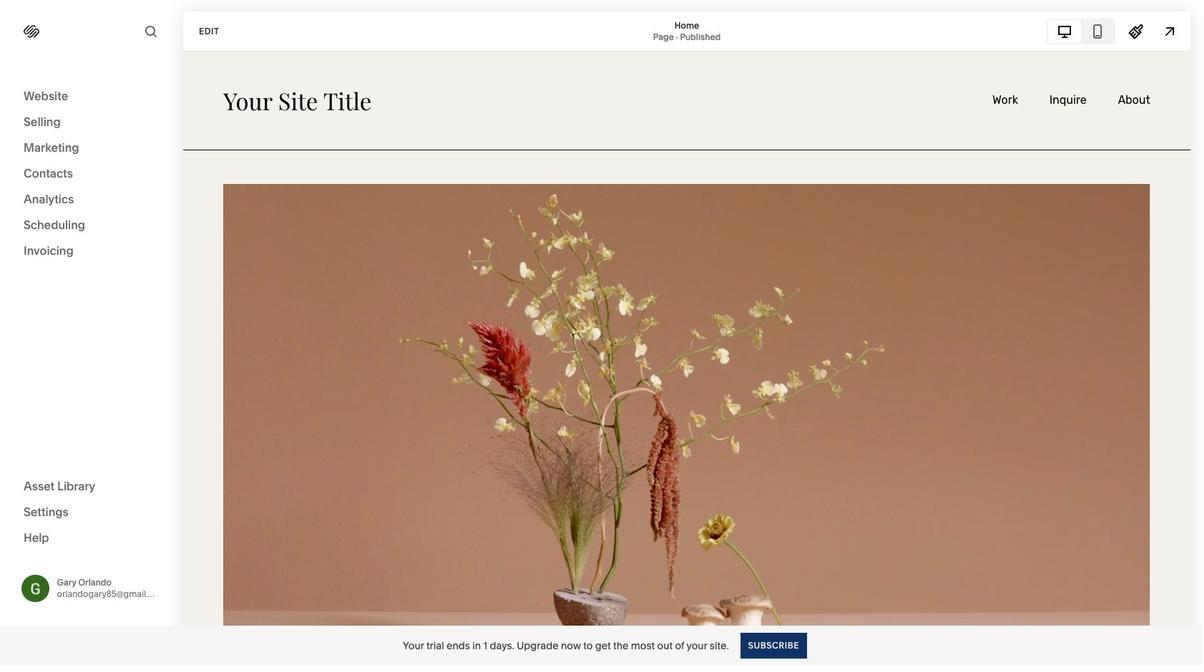 Task type: describe. For each thing, give the bounding box(es) containing it.
mobile image
[[1090, 23, 1106, 39]]

logo squarespace image
[[24, 24, 39, 39]]

style image
[[1129, 23, 1145, 39]]



Task type: vqa. For each thing, say whether or not it's contained in the screenshot.
the arrow down icon
no



Task type: locate. For each thing, give the bounding box(es) containing it.
site preview image
[[1163, 23, 1178, 39]]

desktop image
[[1057, 23, 1073, 39]]

tab list
[[1049, 20, 1115, 43]]

search image
[[143, 24, 159, 39]]



